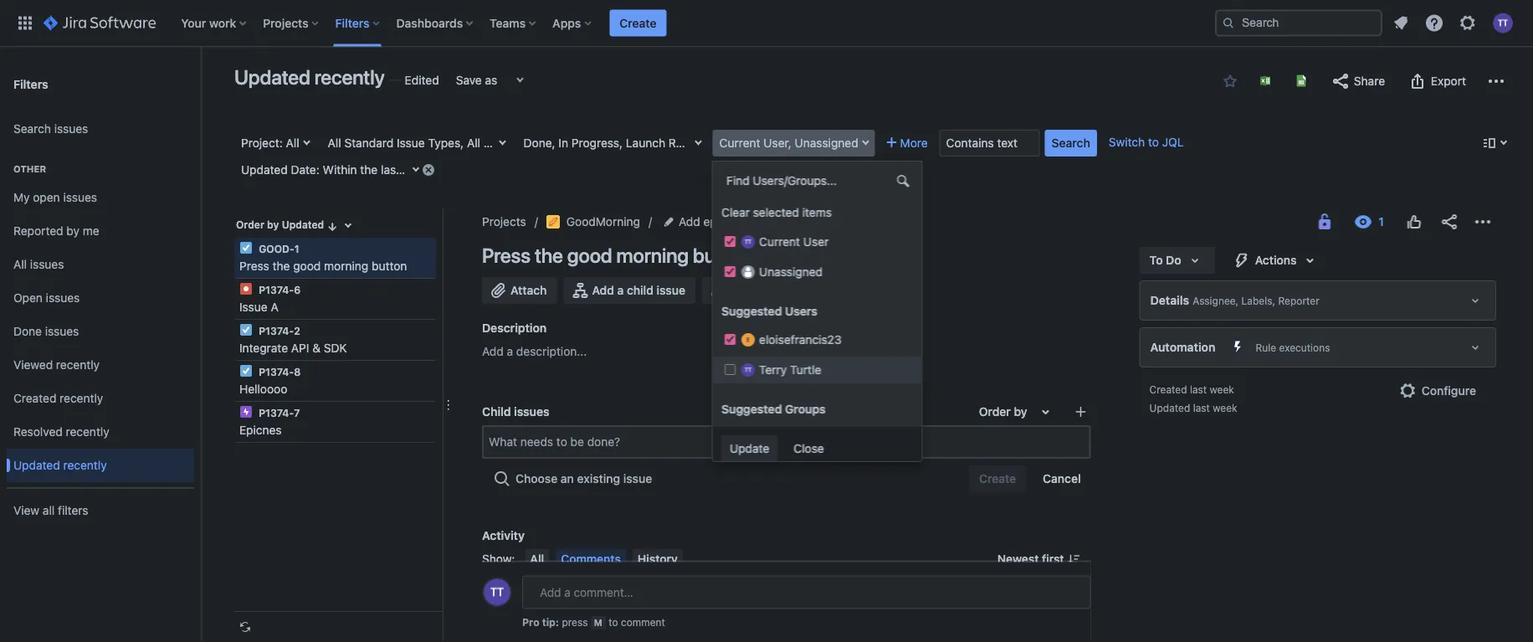 Task type: describe. For each thing, give the bounding box(es) containing it.
within
[[323, 163, 357, 177]]

clear
[[721, 205, 750, 219]]

issue a
[[239, 300, 279, 314]]

updated left small icon
[[282, 219, 324, 231]]

1 horizontal spatial press
[[482, 244, 531, 267]]

reported by me
[[13, 224, 99, 238]]

updated recently inside other group
[[13, 458, 107, 472]]

by for me
[[66, 224, 80, 238]]

all for all issues
[[13, 257, 27, 271]]

updated down projects "popup button" on the left
[[234, 65, 310, 89]]

to inside dropdown button
[[797, 136, 810, 150]]

comments button
[[556, 549, 626, 569]]

2 vertical spatial week
[[1213, 402, 1238, 414]]

my
[[13, 191, 30, 204]]

project:
[[241, 136, 283, 150]]

create
[[620, 16, 657, 30]]

order for order by
[[979, 405, 1011, 419]]

p1374- for epicnes
[[259, 407, 294, 419]]

launch
[[626, 136, 665, 150]]

updated inside other group
[[13, 458, 60, 472]]

link issue
[[731, 283, 786, 297]]

p1374- for issue a
[[259, 284, 294, 295]]

other group
[[7, 146, 194, 487]]

rule executions
[[1256, 342, 1330, 353]]

search for search issues
[[13, 122, 51, 136]]

small image
[[326, 220, 339, 233]]

Search field
[[1215, 10, 1383, 36]]

1 vertical spatial unassigned
[[759, 265, 822, 279]]

add epic
[[679, 215, 726, 229]]

open
[[33, 191, 60, 204]]

order by updated link
[[234, 214, 341, 234]]

1 vertical spatial last
[[1190, 383, 1207, 395]]

bug image
[[239, 282, 253, 295]]

0 horizontal spatial filters
[[13, 77, 48, 91]]

2 types, from the left
[[569, 136, 604, 150]]

created for created recently
[[13, 391, 56, 405]]

automation element
[[1140, 327, 1497, 367]]

done issues link
[[7, 315, 194, 348]]

teams button
[[485, 10, 543, 36]]

unassigned inside dropdown button
[[795, 136, 859, 150]]

description...
[[516, 344, 587, 358]]

order by
[[979, 405, 1028, 419]]

suggested groups
[[721, 402, 826, 416]]

none checkbox inside suggested users element
[[725, 364, 735, 375]]

save
[[456, 73, 482, 87]]

task image
[[239, 241, 253, 254]]

comment
[[621, 616, 665, 628]]

view all filters
[[13, 504, 88, 517]]

issues for done issues
[[45, 324, 79, 338]]

cancel
[[1043, 472, 1081, 485]]

actions image
[[1473, 212, 1493, 232]]

2
[[294, 325, 300, 336]]

do inside dropdown button
[[1166, 253, 1182, 267]]

newest first
[[998, 552, 1064, 566]]

existing
[[577, 472, 620, 485]]

projects button
[[258, 10, 325, 36]]

by for updated
[[267, 219, 279, 231]]

recently for viewed recently 'link'
[[56, 358, 100, 372]]

profile image of terry turtle image
[[484, 579, 511, 606]]

terry turtle
[[759, 363, 821, 377]]

notifications image
[[1391, 13, 1411, 33]]

reported
[[13, 224, 63, 238]]

a for child
[[617, 283, 624, 297]]

link
[[731, 283, 754, 297]]

share image
[[1440, 212, 1460, 232]]

add for add epic
[[679, 215, 700, 229]]

open issues link
[[7, 281, 194, 315]]

newest first button
[[988, 549, 1091, 569]]

your work button
[[176, 10, 253, 36]]

open in google sheets image
[[1295, 74, 1308, 87]]

show:
[[482, 552, 515, 566]]

to inside dropdown button
[[1150, 253, 1163, 267]]

configure link
[[1388, 378, 1487, 404]]

all for all standard issue types,                                 all sub-task issue types,                                 bug,                                 epic,                                 story,                                 task
[[328, 136, 341, 150]]

integrate api & sdk
[[239, 341, 347, 355]]

issues for search issues
[[54, 122, 88, 136]]

resolved
[[13, 425, 63, 439]]

Child issues field
[[484, 427, 1090, 457]]

p1374-6
[[256, 284, 301, 295]]

last for the
[[381, 163, 400, 177]]

dashboards
[[396, 16, 463, 30]]

1 vertical spatial good-1
[[256, 243, 299, 254]]

resolved recently
[[13, 425, 109, 439]]

do inside dropdown button
[[813, 136, 828, 150]]

choose an existing issue
[[516, 472, 652, 485]]

updated down project:
[[241, 163, 288, 177]]

recently for resolved recently link
[[66, 425, 109, 439]]

done,
[[524, 136, 555, 150]]

add epic button
[[660, 212, 731, 232]]

issue for add a child issue
[[657, 283, 686, 297]]

sdk
[[324, 341, 347, 355]]

recently for created recently "link"
[[60, 391, 103, 405]]

viewed
[[13, 358, 53, 372]]

0 vertical spatial week
[[412, 163, 440, 177]]

users
[[785, 304, 817, 318]]

projects link
[[482, 212, 526, 232]]

date:
[[291, 163, 320, 177]]

menu bar containing all
[[522, 549, 686, 569]]

user
[[803, 235, 828, 249]]

Search issues using keywords text field
[[940, 130, 1040, 157]]

issues for all issues
[[30, 257, 64, 271]]

0 horizontal spatial good
[[293, 259, 321, 273]]

child
[[482, 405, 511, 419]]

Add a comment… field
[[522, 575, 1091, 609]]

task image for helloooo
[[239, 364, 253, 378]]

1 horizontal spatial good-
[[775, 215, 815, 229]]

to do
[[1150, 253, 1182, 267]]

1 vertical spatial week
[[1210, 383, 1235, 395]]

search for search
[[1052, 136, 1091, 150]]

my open issues
[[13, 191, 97, 204]]

6
[[294, 284, 301, 295]]

a
[[271, 300, 279, 314]]

to do button
[[1140, 247, 1215, 274]]

0 horizontal spatial press the good morning button
[[239, 259, 407, 273]]

teams
[[490, 16, 526, 30]]

primary element
[[10, 0, 1215, 46]]

attach button
[[482, 277, 557, 304]]

clear selected items
[[721, 205, 832, 219]]

edited
[[405, 73, 439, 87]]

1 horizontal spatial morning
[[617, 244, 689, 267]]

1 horizontal spatial press the good morning button
[[482, 244, 750, 267]]

2 horizontal spatial issue
[[537, 136, 565, 150]]

reporter
[[1279, 295, 1320, 306]]

view all filters link
[[7, 494, 194, 527]]

current for current user
[[759, 235, 800, 249]]

progress,
[[572, 136, 623, 150]]

all standard issue types,                                 all sub-task issue types,                                 bug,                                 epic,                                 story,                                 task
[[328, 136, 724, 150]]

1 vertical spatial good-
[[259, 243, 294, 254]]

order for order by updated
[[236, 219, 264, 231]]

reported by me link
[[7, 214, 194, 248]]

created recently
[[13, 391, 103, 405]]

suggested users
[[721, 304, 817, 318]]

projects for projects link
[[482, 215, 526, 229]]

details element
[[1140, 280, 1497, 321]]

created last week updated last week
[[1150, 383, 1238, 414]]

work
[[209, 16, 236, 30]]

helloooo
[[239, 382, 287, 396]]



Task type: locate. For each thing, give the bounding box(es) containing it.
task image
[[239, 323, 253, 336], [239, 364, 253, 378]]

1 horizontal spatial projects
[[482, 215, 526, 229]]

good
[[567, 244, 612, 267], [293, 259, 321, 273]]

p1374- up a
[[259, 284, 294, 295]]

1 vertical spatial filters
[[13, 77, 48, 91]]

export button
[[1400, 68, 1475, 95]]

create button
[[610, 10, 667, 36]]

projects inside projects "popup button"
[[263, 16, 309, 30]]

all issues link
[[7, 248, 194, 281]]

1 horizontal spatial button
[[693, 244, 750, 267]]

updated down automation
[[1150, 402, 1191, 414]]

order by button
[[969, 398, 1066, 425]]

created inside created last week updated last week
[[1150, 383, 1187, 395]]

1 vertical spatial order
[[979, 405, 1011, 419]]

current inside dropdown button
[[720, 136, 761, 150]]

issue
[[657, 283, 686, 297], [757, 283, 786, 297], [623, 472, 652, 485]]

the up p1374-6
[[273, 259, 290, 273]]

switch to jql link
[[1109, 135, 1184, 149]]

1 vertical spatial to
[[609, 616, 618, 628]]

0 horizontal spatial search
[[13, 122, 51, 136]]

issue right child
[[657, 283, 686, 297]]

unassigned up find users/groups... field
[[795, 136, 859, 150]]

add for add a child issue
[[592, 283, 614, 297]]

1 horizontal spatial issue
[[397, 136, 425, 150]]

good-1
[[775, 215, 821, 229], [256, 243, 299, 254]]

settings image
[[1458, 13, 1478, 33]]

add left epic
[[679, 215, 700, 229]]

2 vertical spatial 1
[[294, 243, 299, 254]]

current down good-1 link
[[759, 235, 800, 249]]

0 horizontal spatial task
[[509, 136, 534, 150]]

all inside button
[[530, 552, 544, 566]]

0 horizontal spatial updated recently
[[13, 458, 107, 472]]

1 horizontal spatial created
[[1150, 383, 1187, 395]]

4 p1374- from the top
[[259, 407, 294, 419]]

2 vertical spatial add
[[482, 344, 504, 358]]

press down projects link
[[482, 244, 531, 267]]

default image
[[896, 174, 910, 187]]

add a description...
[[482, 344, 587, 358]]

filters
[[58, 504, 88, 517]]

done issues
[[13, 324, 79, 338]]

0 vertical spatial good-1
[[775, 215, 821, 229]]

all left sub-
[[467, 136, 480, 150]]

suggested down "link issue" button
[[721, 304, 782, 318]]

0 horizontal spatial morning
[[324, 259, 369, 273]]

actions button
[[1222, 247, 1330, 274]]

current user,                                 unassigned
[[720, 136, 859, 150]]

issue down the 'bug' icon
[[239, 300, 268, 314]]

task image for integrate api & sdk
[[239, 323, 253, 336]]

2 task image from the top
[[239, 364, 253, 378]]

None submit
[[721, 435, 778, 462]]

goodmorning image
[[546, 215, 560, 229]]

all up 'date:'
[[286, 136, 299, 150]]

good-1 up current user
[[775, 215, 821, 229]]

banner containing your work
[[0, 0, 1533, 47]]

0 horizontal spatial good-1
[[256, 243, 299, 254]]

0 horizontal spatial to
[[797, 136, 810, 150]]

your profile and settings image
[[1493, 13, 1513, 33]]

a left child
[[617, 283, 624, 297]]

add left child
[[592, 283, 614, 297]]

actions
[[1255, 253, 1297, 267]]

test,
[[768, 136, 794, 150]]

goodmorning link
[[546, 212, 640, 232]]

good- down 'order by updated'
[[259, 243, 294, 254]]

types, up remove criteria icon
[[428, 136, 464, 150]]

projects left the goodmorning icon
[[482, 215, 526, 229]]

your work
[[181, 16, 236, 30]]

newest first image
[[1068, 552, 1081, 566]]

1 horizontal spatial by
[[267, 219, 279, 231]]

filters inside filters 'dropdown button'
[[335, 16, 370, 30]]

0 vertical spatial unassigned
[[795, 136, 859, 150]]

current user,                                 unassigned button
[[713, 130, 875, 157]]

all issues
[[13, 257, 64, 271]]

suggested users element
[[713, 326, 922, 385]]

1 vertical spatial suggested
[[721, 402, 782, 416]]

add a child issue
[[592, 283, 686, 297]]

good down goodmorning 'link'
[[567, 244, 612, 267]]

task image up helloooo on the left
[[239, 364, 253, 378]]

issue right existing
[[623, 472, 652, 485]]

1 horizontal spatial do
[[1166, 253, 1182, 267]]

issue inside "link issue" button
[[757, 283, 786, 297]]

0 horizontal spatial issue
[[623, 472, 652, 485]]

help image
[[1425, 13, 1445, 33]]

option
[[713, 424, 922, 451]]

automation
[[1151, 340, 1216, 354]]

do up find users/groups... field
[[813, 136, 828, 150]]

current left user,
[[720, 136, 761, 150]]

created for created last week updated last week
[[1150, 383, 1187, 395]]

add for add a description...
[[482, 344, 504, 358]]

remove criteria image
[[422, 163, 435, 176]]

sidebar navigation image
[[182, 67, 219, 100]]

projects for projects "popup button" on the left
[[263, 16, 309, 30]]

Find Users/Groups... field
[[721, 169, 914, 193]]

in
[[559, 136, 568, 150]]

close link
[[785, 436, 832, 463]]

1 vertical spatial updated recently
[[13, 458, 107, 472]]

by inside dropdown button
[[1014, 405, 1028, 419]]

1 vertical spatial a
[[507, 344, 513, 358]]

all for all
[[530, 552, 544, 566]]

recently inside 'link'
[[56, 358, 100, 372]]

created inside "link"
[[13, 391, 56, 405]]

1 task from the left
[[509, 136, 534, 150]]

tooltip
[[791, 378, 864, 410]]

morning down small icon
[[324, 259, 369, 273]]

0 vertical spatial to
[[1148, 135, 1159, 149]]

order inside order by updated link
[[236, 219, 264, 231]]

1 horizontal spatial search
[[1052, 136, 1091, 150]]

1 horizontal spatial issue
[[657, 283, 686, 297]]

0 vertical spatial task image
[[239, 323, 253, 336]]

to
[[1148, 135, 1159, 149], [609, 616, 618, 628]]

0 vertical spatial a
[[617, 283, 624, 297]]

details assignee, labels, reporter
[[1151, 293, 1320, 307]]

view
[[13, 504, 39, 517]]

issue up suggested users
[[757, 283, 786, 297]]

add inside 'add epic' dropdown button
[[679, 215, 700, 229]]

1 horizontal spatial add
[[592, 283, 614, 297]]

1 vertical spatial add
[[592, 283, 614, 297]]

0 horizontal spatial good-
[[259, 243, 294, 254]]

2 horizontal spatial add
[[679, 215, 700, 229]]

week
[[412, 163, 440, 177], [1210, 383, 1235, 395], [1213, 402, 1238, 414]]

groups
[[785, 402, 826, 416]]

issue inside add a child issue button
[[657, 283, 686, 297]]

p1374- for helloooo
[[259, 366, 294, 378]]

2 horizontal spatial issue
[[757, 283, 786, 297]]

0 vertical spatial suggested
[[721, 304, 782, 318]]

a inside button
[[617, 283, 624, 297]]

morning up child
[[617, 244, 689, 267]]

vote options: no one has voted for this issue yet. image
[[1405, 212, 1425, 232]]

first
[[1042, 552, 1064, 566]]

bug,
[[607, 136, 632, 150]]

issues
[[54, 122, 88, 136], [63, 191, 97, 204], [30, 257, 64, 271], [46, 291, 80, 305], [45, 324, 79, 338], [514, 405, 550, 419]]

0 horizontal spatial do
[[813, 136, 828, 150]]

1 horizontal spatial good
[[567, 244, 612, 267]]

appswitcher icon image
[[15, 13, 35, 33]]

1 up user
[[815, 215, 821, 229]]

suggested for suggested users
[[721, 304, 782, 318]]

recently up created recently
[[56, 358, 100, 372]]

updated inside created last week updated last week
[[1150, 402, 1191, 414]]

1 horizontal spatial the
[[360, 163, 378, 177]]

comments
[[561, 552, 621, 566]]

press the good morning button up 6
[[239, 259, 407, 273]]

1 vertical spatial to
[[1150, 253, 1163, 267]]

menu bar
[[522, 549, 686, 569]]

current
[[720, 136, 761, 150], [759, 235, 800, 249]]

8
[[294, 366, 301, 378]]

2 p1374- from the top
[[259, 325, 294, 336]]

order by updated
[[236, 219, 324, 231]]

projects right 'work'
[[263, 16, 309, 30]]

share
[[1354, 74, 1385, 88]]

search inside button
[[1052, 136, 1091, 150]]

0 vertical spatial 1
[[403, 163, 409, 177]]

issues for child issues
[[514, 405, 550, 419]]

2 horizontal spatial by
[[1014, 405, 1028, 419]]

created down viewed
[[13, 391, 56, 405]]

1 horizontal spatial order
[[979, 405, 1011, 419]]

p1374-8
[[256, 366, 301, 378]]

by left me at left
[[66, 224, 80, 238]]

0 horizontal spatial order
[[236, 219, 264, 231]]

all
[[43, 504, 55, 517]]

updated recently link
[[7, 449, 194, 482]]

recently down resolved recently link
[[63, 458, 107, 472]]

0 vertical spatial last
[[381, 163, 400, 177]]

small image
[[1224, 74, 1237, 88]]

recently down viewed recently 'link'
[[60, 391, 103, 405]]

clear selected items link
[[721, 205, 832, 219]]

issue
[[397, 136, 425, 150], [537, 136, 565, 150], [239, 300, 268, 314]]

task right story,
[[699, 136, 724, 150]]

description
[[482, 321, 547, 335]]

recently down filters 'dropdown button'
[[314, 65, 385, 89]]

all up open
[[13, 257, 27, 271]]

configure
[[1422, 384, 1477, 398]]

good-1 down 'order by updated'
[[256, 243, 299, 254]]

issue left progress,
[[537, 136, 565, 150]]

child
[[627, 283, 654, 297]]

cancel button
[[1033, 465, 1091, 492]]

0 horizontal spatial button
[[372, 259, 407, 273]]

updated recently down projects "popup button" on the left
[[234, 65, 385, 89]]

me
[[83, 224, 99, 238]]

all right show:
[[530, 552, 544, 566]]

None checkbox
[[725, 364, 735, 375]]

the down the goodmorning icon
[[535, 244, 563, 267]]

suggested down terry
[[721, 402, 782, 416]]

selected
[[753, 205, 799, 219]]

p1374- up integrate
[[259, 325, 294, 336]]

1 horizontal spatial task
[[699, 136, 724, 150]]

updated down resolved
[[13, 458, 60, 472]]

press down task icon at the left of the page
[[239, 259, 269, 273]]

0 horizontal spatial by
[[66, 224, 80, 238]]

by inside other group
[[66, 224, 80, 238]]

child issues
[[482, 405, 550, 419]]

p1374- for integrate api & sdk
[[259, 325, 294, 336]]

1 down order by updated link
[[294, 243, 299, 254]]

the down standard at top
[[360, 163, 378, 177]]

0 vertical spatial updated recently
[[234, 65, 385, 89]]

good-1 link
[[775, 212, 821, 232]]

created recently link
[[7, 382, 194, 415]]

open
[[13, 291, 43, 305]]

last for updated
[[1193, 402, 1210, 414]]

0 vertical spatial current
[[720, 136, 761, 150]]

a for description...
[[507, 344, 513, 358]]

filters up search issues
[[13, 77, 48, 91]]

recently down created recently "link"
[[66, 425, 109, 439]]

1 horizontal spatial to
[[1148, 135, 1159, 149]]

p1374-2
[[256, 325, 300, 336]]

1 vertical spatial do
[[1166, 253, 1182, 267]]

0 vertical spatial projects
[[263, 16, 309, 30]]

0 vertical spatial to
[[797, 136, 810, 150]]

do
[[813, 136, 828, 150], [1166, 253, 1182, 267]]

to up details
[[1150, 253, 1163, 267]]

1 vertical spatial current
[[759, 235, 800, 249]]

history
[[638, 552, 678, 566]]

1 horizontal spatial updated recently
[[234, 65, 385, 89]]

add down 'description'
[[482, 344, 504, 358]]

1 left remove criteria icon
[[403, 163, 409, 177]]

search image
[[1222, 16, 1235, 30]]

good- up current user
[[775, 215, 815, 229]]

export
[[1431, 74, 1467, 88]]

search left switch
[[1052, 136, 1091, 150]]

user,
[[764, 136, 792, 150]]

0 horizontal spatial the
[[273, 259, 290, 273]]

2 task from the left
[[699, 136, 724, 150]]

tip:
[[542, 616, 559, 628]]

viewed recently link
[[7, 348, 194, 382]]

1 types, from the left
[[428, 136, 464, 150]]

press
[[482, 244, 531, 267], [239, 259, 269, 273]]

0 horizontal spatial types,
[[428, 136, 464, 150]]

your
[[181, 16, 206, 30]]

1 suggested from the top
[[721, 304, 782, 318]]

1 horizontal spatial types,
[[569, 136, 604, 150]]

1 horizontal spatial filters
[[335, 16, 370, 30]]

to right test,
[[797, 136, 810, 150]]

2 suggested from the top
[[721, 402, 782, 416]]

1 vertical spatial task image
[[239, 364, 253, 378]]

p1374-7
[[256, 407, 300, 419]]

p1374- up epicnes
[[259, 407, 294, 419]]

by left create child icon at the bottom right of the page
[[1014, 405, 1028, 419]]

all button
[[525, 549, 549, 569]]

order inside order by dropdown button
[[979, 405, 1011, 419]]

0 horizontal spatial 1
[[294, 243, 299, 254]]

task image up integrate
[[239, 323, 253, 336]]

2 horizontal spatial the
[[535, 244, 563, 267]]

all up within
[[328, 136, 341, 150]]

do up details
[[1166, 253, 1182, 267]]

recently
[[314, 65, 385, 89], [56, 358, 100, 372], [60, 391, 103, 405], [66, 425, 109, 439], [63, 458, 107, 472]]

1 vertical spatial projects
[[482, 215, 526, 229]]

1 horizontal spatial 1
[[403, 163, 409, 177]]

current for current user,                                 unassigned
[[720, 136, 761, 150]]

current user
[[759, 235, 828, 249]]

suggested for suggested groups
[[721, 402, 782, 416]]

0 vertical spatial add
[[679, 215, 700, 229]]

0 horizontal spatial a
[[507, 344, 513, 358]]

done,                                 in progress,                                 launch ready,                                 launched,                                 test,                                 to do button
[[517, 130, 828, 157]]

search
[[13, 122, 51, 136], [1052, 136, 1091, 150]]

3 p1374- from the top
[[259, 366, 294, 378]]

open in microsoft excel image
[[1259, 74, 1272, 87]]

0 horizontal spatial to
[[609, 616, 618, 628]]

good up 6
[[293, 259, 321, 273]]

my open issues link
[[7, 181, 194, 214]]

by left small icon
[[267, 219, 279, 231]]

all inside other group
[[13, 257, 27, 271]]

banner
[[0, 0, 1533, 47]]

1 horizontal spatial good-1
[[775, 215, 821, 229]]

to left jql
[[1148, 135, 1159, 149]]

filters right projects "popup button" on the left
[[335, 16, 370, 30]]

more
[[900, 136, 928, 150]]

all standard issue types,                                 all sub-task issue types,                                 bug,                                 epic,                                 story,                                 task button
[[321, 130, 724, 157]]

an
[[561, 472, 574, 485]]

0 vertical spatial order
[[236, 219, 264, 231]]

types, right in
[[569, 136, 604, 150]]

updated recently down resolved recently
[[13, 458, 107, 472]]

epic
[[704, 215, 726, 229]]

task left in
[[509, 136, 534, 150]]

1
[[403, 163, 409, 177], [815, 215, 821, 229], [294, 243, 299, 254]]

1 task image from the top
[[239, 323, 253, 336]]

0 horizontal spatial press
[[239, 259, 269, 273]]

search up 'other'
[[13, 122, 51, 136]]

1 p1374- from the top
[[259, 284, 294, 295]]

issues for open issues
[[46, 291, 80, 305]]

0 vertical spatial do
[[813, 136, 828, 150]]

a
[[617, 283, 624, 297], [507, 344, 513, 358]]

0 horizontal spatial created
[[13, 391, 56, 405]]

jira software image
[[44, 13, 156, 33], [44, 13, 156, 33]]

2 vertical spatial last
[[1193, 402, 1210, 414]]

issue inside choose an existing issue button
[[623, 472, 652, 485]]

7
[[294, 407, 300, 419]]

0 horizontal spatial projects
[[263, 16, 309, 30]]

0 horizontal spatial add
[[482, 344, 504, 358]]

None checkbox
[[725, 236, 735, 247], [725, 266, 735, 277], [725, 334, 735, 345], [725, 236, 735, 247], [725, 266, 735, 277], [725, 334, 735, 345]]

created down automation
[[1150, 383, 1187, 395]]

1 vertical spatial 1
[[815, 215, 821, 229]]

issue for choose an existing issue
[[623, 472, 652, 485]]

unassigned down current user
[[759, 265, 822, 279]]

m
[[594, 617, 603, 628]]

a down 'description'
[[507, 344, 513, 358]]

p1374- up helloooo on the left
[[259, 366, 294, 378]]

add inside add a child issue button
[[592, 283, 614, 297]]

last
[[381, 163, 400, 177], [1190, 383, 1207, 395], [1193, 402, 1210, 414]]

create child image
[[1074, 405, 1088, 419]]

1 horizontal spatial to
[[1150, 253, 1163, 267]]

0 vertical spatial good-
[[775, 215, 815, 229]]

press the good morning button
[[482, 244, 750, 267], [239, 259, 407, 273]]

issue up remove criteria icon
[[397, 136, 425, 150]]

to right m
[[609, 616, 618, 628]]

recently inside "link"
[[60, 391, 103, 405]]

epic image
[[239, 405, 253, 419]]

0 horizontal spatial issue
[[239, 300, 268, 314]]

2 horizontal spatial 1
[[815, 215, 821, 229]]

choose an existing issue button
[[482, 465, 662, 492]]

recently for updated recently link
[[63, 458, 107, 472]]

press the good morning button down goodmorning
[[482, 244, 750, 267]]

to
[[797, 136, 810, 150], [1150, 253, 1163, 267]]

eloisefrancis23
[[759, 333, 841, 347]]

more button
[[880, 130, 935, 157]]

0 vertical spatial filters
[[335, 16, 370, 30]]

filters
[[335, 16, 370, 30], [13, 77, 48, 91]]

1 horizontal spatial a
[[617, 283, 624, 297]]



Task type: vqa. For each thing, say whether or not it's contained in the screenshot.
Attach button
yes



